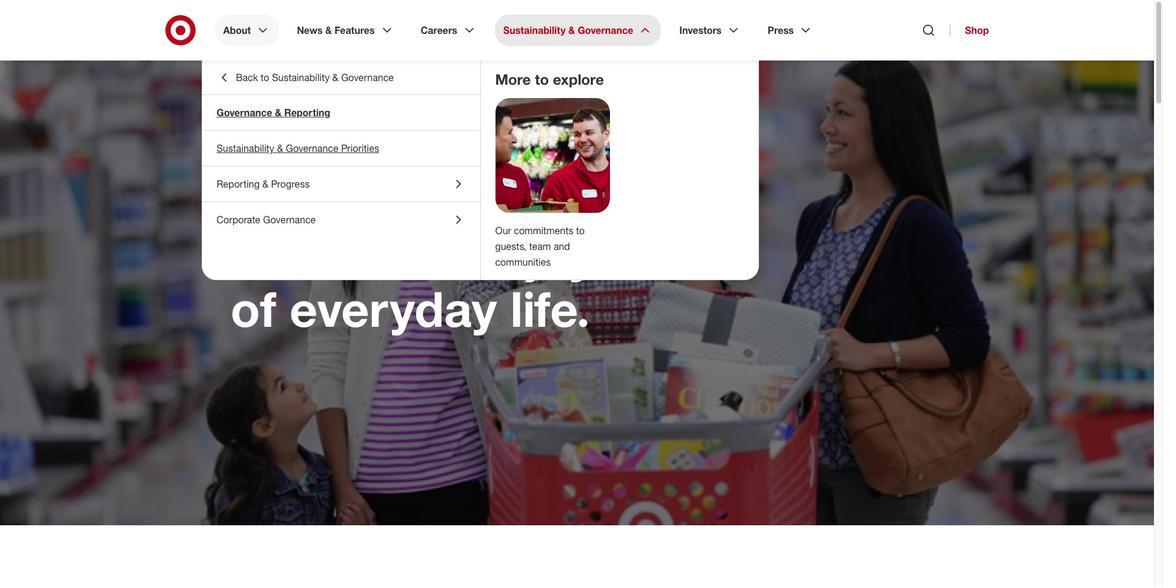 Task type: vqa. For each thing, say whether or not it's contained in the screenshot.
'Features'
yes



Task type: describe. For each thing, give the bounding box(es) containing it.
and
[[554, 240, 570, 253]]

site navigation element
[[0, 0, 1163, 588]]

corporate governance
[[217, 214, 316, 226]]

& for sustainability & governance
[[568, 24, 575, 36]]

press
[[768, 24, 794, 36]]

careers link
[[412, 15, 485, 46]]

the
[[440, 226, 513, 285]]

families
[[409, 173, 588, 232]]

our
[[495, 225, 511, 237]]

our commitments to guests, team and communities link
[[495, 225, 585, 268]]

life.
[[510, 279, 590, 339]]

careers
[[421, 24, 457, 36]]

reporting & progress link
[[202, 167, 480, 202]]

team
[[529, 240, 551, 253]]

here
[[373, 119, 476, 179]]

& for governance & reporting
[[275, 107, 282, 119]]

investors link
[[671, 15, 750, 46]]

& for news & features
[[325, 24, 332, 36]]

more
[[495, 70, 531, 88]]

& inside back to sustainability & governance button
[[332, 71, 339, 84]]

back
[[236, 71, 258, 84]]

to inside about we're here to help all families discover the joy of everyday life.
[[489, 119, 536, 179]]

back to sustainability & governance button
[[202, 61, 480, 95]]

about link
[[215, 15, 279, 46]]

reporting inside reporting & progress link
[[217, 178, 260, 190]]

sustainability & governance link
[[495, 15, 661, 46]]

progress
[[271, 178, 310, 190]]

joy
[[527, 226, 594, 285]]

governance & reporting link
[[202, 95, 480, 130]]

about for about we're here to help all families discover the joy of everyday life.
[[231, 99, 272, 118]]

about for about
[[223, 24, 251, 36]]

governance inside button
[[341, 71, 394, 84]]

help
[[231, 173, 329, 232]]

priorities
[[341, 142, 379, 155]]

more to explore
[[495, 70, 604, 88]]

sustainability & governance priorities
[[217, 142, 379, 155]]

two target team members smiling in the grocery department image
[[495, 98, 610, 213]]

news
[[297, 24, 323, 36]]

governance down back
[[217, 107, 272, 119]]

sustainability for sustainability & governance
[[503, 24, 566, 36]]



Task type: locate. For each thing, give the bounding box(es) containing it.
governance & reporting
[[217, 107, 330, 119]]

& for sustainability & governance priorities
[[277, 142, 283, 155]]

about inside site navigation element
[[223, 24, 251, 36]]

& inside sustainability & governance priorities link
[[277, 142, 283, 155]]

0 vertical spatial about
[[223, 24, 251, 36]]

sustainability up more to explore
[[503, 24, 566, 36]]

0 vertical spatial sustainability
[[503, 24, 566, 36]]

features
[[335, 24, 375, 36]]

& inside reporting & progress link
[[262, 178, 269, 190]]

&
[[325, 24, 332, 36], [568, 24, 575, 36], [332, 71, 339, 84], [275, 107, 282, 119], [277, 142, 283, 155], [262, 178, 269, 190]]

discover
[[231, 226, 426, 285]]

shop link
[[950, 24, 989, 36]]

& up explore
[[568, 24, 575, 36]]

everyday
[[290, 279, 497, 339]]

to inside back to sustainability & governance button
[[261, 71, 269, 84]]

to inside our commitments to guests, team and communities
[[576, 225, 585, 237]]

sustainability inside sustainability & governance priorities link
[[217, 142, 274, 155]]

news & features link
[[289, 15, 403, 46]]

reporting inside "governance & reporting" link
[[284, 107, 330, 119]]

& left progress
[[262, 178, 269, 190]]

back to sustainability & governance
[[236, 71, 394, 84]]

2 vertical spatial sustainability
[[217, 142, 274, 155]]

news & features
[[297, 24, 375, 36]]

about inside about we're here to help all families discover the joy of everyday life.
[[231, 99, 272, 118]]

about
[[223, 24, 251, 36], [231, 99, 272, 118]]

shop
[[965, 24, 989, 36]]

1 vertical spatial reporting
[[217, 178, 260, 190]]

to
[[535, 70, 549, 88], [261, 71, 269, 84], [489, 119, 536, 179], [576, 225, 585, 237]]

& inside the sustainability & governance "link"
[[568, 24, 575, 36]]

governance up progress
[[286, 142, 339, 155]]

about we're here to help all families discover the joy of everyday life.
[[231, 99, 594, 339]]

all
[[343, 173, 396, 232]]

reporting up the "corporate"
[[217, 178, 260, 190]]

governance up "governance & reporting" link
[[341, 71, 394, 84]]

& inside "governance & reporting" link
[[275, 107, 282, 119]]

& for reporting & progress
[[262, 178, 269, 190]]

commitments
[[514, 225, 574, 237]]

& up we're
[[275, 107, 282, 119]]

sustainability & governance
[[503, 24, 633, 36]]

corporate
[[217, 214, 260, 226]]

0 horizontal spatial reporting
[[217, 178, 260, 190]]

investors
[[680, 24, 722, 36]]

governance up explore
[[578, 24, 633, 36]]

guests,
[[495, 240, 527, 253]]

about up back
[[223, 24, 251, 36]]

reporting down back to sustainability & governance in the top of the page
[[284, 107, 330, 119]]

& inside the news & features link
[[325, 24, 332, 36]]

of
[[231, 279, 276, 339]]

& right news
[[325, 24, 332, 36]]

sustainability up reporting & progress
[[217, 142, 274, 155]]

we're
[[231, 119, 360, 179]]

sustainability & governance priorities link
[[202, 131, 480, 166]]

reporting & progress
[[217, 178, 310, 190]]

1 vertical spatial about
[[231, 99, 272, 118]]

reporting
[[284, 107, 330, 119], [217, 178, 260, 190]]

about down back
[[231, 99, 272, 118]]

sustainability for sustainability & governance priorities
[[217, 142, 274, 155]]

sustainability inside back to sustainability & governance button
[[272, 71, 330, 84]]

communities
[[495, 256, 551, 268]]

governance down progress
[[263, 214, 316, 226]]

& up "governance & reporting" link
[[332, 71, 339, 84]]

explore
[[553, 70, 604, 88]]

sustainability inside the sustainability & governance "link"
[[503, 24, 566, 36]]

governance inside "link"
[[578, 24, 633, 36]]

1 vertical spatial sustainability
[[272, 71, 330, 84]]

& down governance & reporting
[[277, 142, 283, 155]]

corporate governance link
[[202, 202, 480, 238]]

0 vertical spatial reporting
[[284, 107, 330, 119]]

sustainability
[[503, 24, 566, 36], [272, 71, 330, 84], [217, 142, 274, 155]]

1 horizontal spatial reporting
[[284, 107, 330, 119]]

governance
[[578, 24, 633, 36], [341, 71, 394, 84], [217, 107, 272, 119], [286, 142, 339, 155], [263, 214, 316, 226]]

sustainability up governance & reporting
[[272, 71, 330, 84]]

press link
[[759, 15, 822, 46]]

our commitments to guests, team and communities
[[495, 225, 585, 268]]



